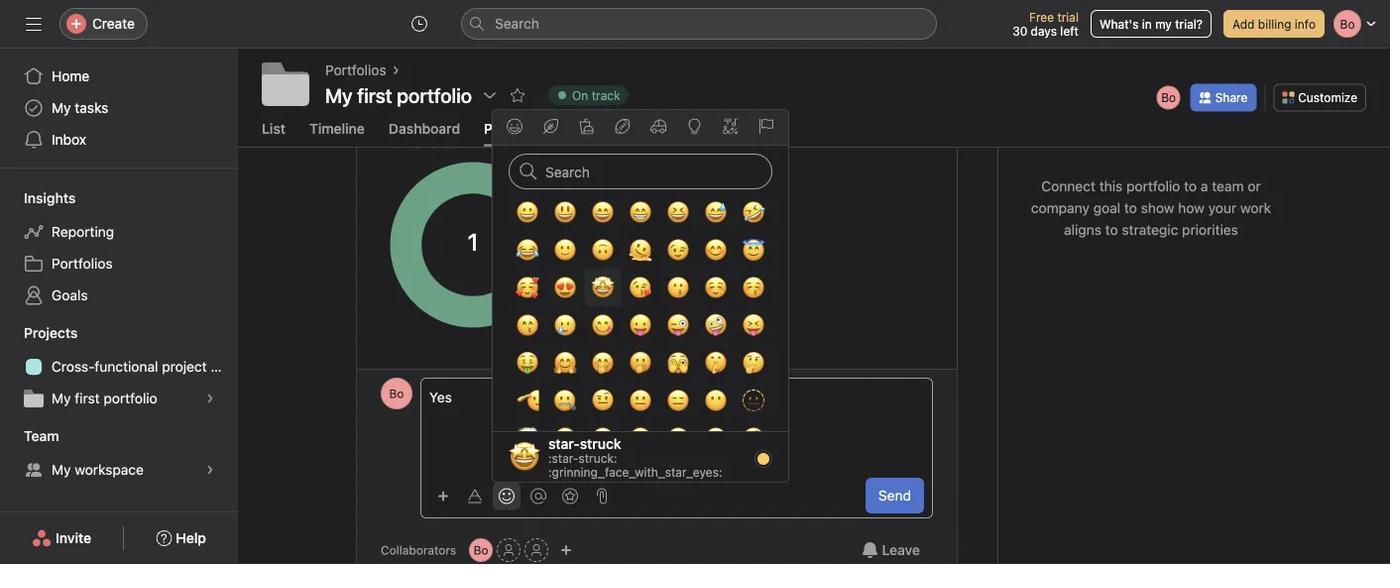 Task type: vqa. For each thing, say whether or not it's contained in the screenshot.
New project or portfolio image
no



Task type: describe. For each thing, give the bounding box(es) containing it.
add billing info
[[1233, 17, 1316, 31]]

create button
[[60, 8, 148, 40]]

timeline
[[309, 120, 365, 136]]

add billing info button
[[1224, 10, 1325, 38]]

portfolio for this
[[1127, 178, 1181, 194]]

add or remove collaborators image
[[561, 544, 572, 556]]

how
[[1179, 200, 1205, 216]]

😚 image
[[742, 276, 766, 300]]

🥲 image
[[553, 313, 577, 337]]

struck:
[[579, 452, 617, 465]]

my tasks link
[[12, 92, 226, 124]]

portfolios inside insights "element"
[[52, 255, 113, 272]]

workspace
[[75, 462, 144, 478]]

search list box
[[461, 8, 937, 40]]

😑 image
[[667, 389, 690, 413]]

list link
[[262, 120, 286, 146]]

bo for bo 'button' to the top
[[389, 387, 404, 400]]

aligns
[[1064, 221, 1102, 238]]

my for my tasks
[[52, 100, 71, 116]]

goals
[[52, 287, 88, 303]]

😙 image
[[516, 313, 540, 337]]

left
[[1061, 24, 1079, 38]]

more actions image
[[906, 140, 921, 156]]

1 horizontal spatial to
[[1125, 200, 1137, 216]]

share button
[[1191, 84, 1257, 111]]

1 vertical spatial portfolios link
[[12, 248, 226, 280]]

goal
[[1094, 200, 1121, 216]]

leave button
[[850, 532, 933, 564]]

company
[[1031, 200, 1090, 216]]

show
[[1141, 200, 1175, 216]]

1 vertical spatial on
[[599, 238, 615, 252]]

work
[[1241, 200, 1272, 216]]

😂 image
[[516, 238, 540, 262]]

my first portfolio
[[52, 390, 157, 407]]

😛 image
[[629, 313, 653, 337]]

🤥 image
[[742, 426, 766, 450]]

on inside on track popup button
[[572, 88, 588, 102]]

portfolio health as of oct 24, 2023
[[381, 134, 590, 151]]

🫣 image
[[667, 351, 690, 375]]

formatting image
[[467, 488, 483, 504]]

as
[[485, 136, 498, 150]]

priorities
[[1182, 221, 1239, 238]]

😒 image
[[591, 426, 615, 450]]

a
[[1201, 178, 1209, 194]]

messages
[[652, 120, 718, 136]]

24,
[[540, 136, 557, 150]]

bo for bottom bo 'button'
[[474, 543, 489, 557]]

add
[[1233, 17, 1255, 31]]

inbox
[[52, 131, 86, 148]]

0 horizontal spatial to
[[1106, 221, 1118, 238]]

days
[[1031, 24, 1057, 38]]

Search field
[[509, 154, 773, 189]]

this
[[1100, 178, 1123, 194]]

😮‍💨 image
[[704, 426, 728, 450]]

star-
[[548, 435, 580, 452]]

track inside popup button
[[592, 88, 620, 102]]

🙄 image
[[629, 426, 653, 450]]

reporting
[[52, 224, 114, 240]]

my
[[1156, 17, 1172, 31]]

my first portfolio
[[325, 83, 472, 107]]

on track button
[[540, 81, 637, 109]]

cross-functional project plan link
[[12, 351, 238, 383]]

😜 image
[[667, 313, 690, 337]]

attach a file or paste an image image
[[594, 488, 610, 504]]

insert an object image
[[437, 490, 449, 502]]

info
[[1295, 17, 1316, 31]]

star-struck :star-struck: :grinning_face_with_star_eyes:
[[548, 435, 723, 479]]

😄 image
[[591, 200, 615, 224]]

0 vertical spatial portfolios
[[325, 62, 386, 78]]

create
[[92, 15, 135, 32]]

search button
[[461, 8, 937, 40]]

customize
[[1299, 91, 1358, 105]]

🤩 image
[[509, 441, 541, 473]]

my workspace
[[52, 462, 144, 478]]

send
[[879, 487, 911, 504]]

struck
[[580, 435, 621, 452]]

😃 image
[[553, 200, 577, 224]]

my for my first portfolio
[[325, 83, 353, 107]]

😍 image
[[553, 276, 577, 300]]

😘 image
[[629, 276, 653, 300]]

add to starred image
[[510, 87, 526, 103]]

🥰 image
[[516, 276, 540, 300]]

search
[[495, 15, 539, 32]]

😶‍🌫️ image
[[516, 426, 540, 450]]

teams element
[[0, 419, 238, 490]]

home link
[[12, 61, 226, 92]]

trial?
[[1176, 17, 1203, 31]]

🤑 image
[[516, 351, 540, 375]]

😊 image
[[704, 238, 728, 262]]

😀 image
[[516, 200, 540, 224]]

progress
[[484, 120, 543, 136]]

in
[[1142, 17, 1152, 31]]

insights button
[[0, 188, 76, 208]]

🫠 image
[[629, 238, 653, 262]]

☺️ image
[[704, 276, 728, 300]]

🤪 image
[[704, 313, 728, 337]]

30
[[1013, 24, 1028, 38]]

strategic
[[1122, 221, 1179, 238]]

😗 image
[[667, 276, 690, 300]]

portfolio health
[[381, 134, 481, 151]]

emoji image
[[499, 488, 515, 504]]

:star-
[[548, 452, 579, 465]]

see details, my first portfolio image
[[204, 393, 216, 405]]

🤫 image
[[704, 351, 728, 375]]

functional
[[95, 359, 158, 375]]

my tasks
[[52, 100, 108, 116]]

home
[[52, 68, 90, 84]]

🙂 image
[[553, 238, 577, 262]]

project
[[162, 359, 207, 375]]

2023
[[561, 136, 590, 150]]

on track inside on track popup button
[[572, 88, 620, 102]]

at mention image
[[531, 488, 546, 504]]

portfolio for first
[[104, 390, 157, 407]]

what's
[[1100, 17, 1139, 31]]

free
[[1030, 10, 1054, 24]]

what's in my trial? button
[[1091, 10, 1212, 38]]



Task type: locate. For each thing, give the bounding box(es) containing it.
portfolio
[[1127, 178, 1181, 194], [104, 390, 157, 407]]

1 vertical spatial to
[[1125, 200, 1137, 216]]

on up workload
[[572, 88, 588, 102]]

🤭 image
[[591, 351, 615, 375]]

my for my workspace
[[52, 462, 71, 478]]

to right "goal" at right
[[1125, 200, 1137, 216]]

0 vertical spatial portfolios link
[[325, 60, 386, 81]]

show options image
[[482, 87, 498, 103]]

😶 image
[[704, 389, 728, 413]]

0 vertical spatial on track
[[572, 88, 620, 102]]

on
[[572, 88, 588, 102], [599, 238, 615, 252]]

team
[[24, 428, 59, 444]]

or
[[1248, 178, 1261, 194]]

view chart image
[[878, 140, 894, 156]]

insights
[[24, 190, 76, 206]]

oct
[[516, 136, 536, 150]]

bo
[[1162, 91, 1176, 105], [389, 387, 404, 400], [474, 543, 489, 557]]

my inside my first portfolio link
[[52, 390, 71, 407]]

0 vertical spatial track
[[592, 88, 620, 102]]

track
[[592, 88, 620, 102], [619, 238, 647, 252]]

🫡 image
[[516, 389, 540, 413]]

portfolio inside projects "element"
[[104, 390, 157, 407]]

🫥 image
[[742, 389, 766, 413]]

1 vertical spatial track
[[619, 238, 647, 252]]

help
[[176, 530, 206, 546]]

0 vertical spatial bo
[[1162, 91, 1176, 105]]

1 vertical spatial bo button
[[469, 538, 493, 562]]

0 horizontal spatial on
[[572, 88, 588, 102]]

projects button
[[0, 323, 78, 343]]

😆 image
[[667, 200, 690, 224]]

portfolios
[[325, 62, 386, 78], [52, 255, 113, 272]]

bo down the formatting "image"
[[474, 543, 489, 557]]

🙃 image
[[591, 238, 615, 262]]

on track
[[572, 88, 620, 102], [599, 238, 647, 252]]

1 horizontal spatial portfolios
[[325, 62, 386, 78]]

2 vertical spatial to
[[1106, 221, 1118, 238]]

to left a
[[1184, 178, 1197, 194]]

0 horizontal spatial bo
[[389, 387, 404, 400]]

2 vertical spatial bo
[[474, 543, 489, 557]]

to down "goal" at right
[[1106, 221, 1118, 238]]

insights element
[[0, 181, 238, 315]]

portfolio up show
[[1127, 178, 1181, 194]]

my first portfolio link
[[12, 383, 226, 415]]

first
[[75, 390, 100, 407]]

1 vertical spatial portfolio
[[104, 390, 157, 407]]

reporting link
[[12, 216, 226, 248]]

option
[[584, 269, 622, 306]]

0 horizontal spatial portfolio
[[104, 390, 157, 407]]

2 horizontal spatial to
[[1184, 178, 1197, 194]]

😬 image
[[667, 426, 690, 450]]

on track down 😁 icon in the top left of the page
[[599, 238, 647, 252]]

my inside my tasks link
[[52, 100, 71, 116]]

portfolio down cross-functional project plan link
[[104, 390, 157, 407]]

my down team in the bottom left of the page
[[52, 462, 71, 478]]

appreciations image
[[562, 488, 578, 504]]

portfolios link down "reporting"
[[12, 248, 226, 280]]

1 vertical spatial bo
[[389, 387, 404, 400]]

what's in my trial?
[[1100, 17, 1203, 31]]

track right the 🙃 image
[[619, 238, 647, 252]]

billing
[[1258, 17, 1292, 31]]

portfolios link up my first portfolio
[[325, 60, 386, 81]]

😋 image
[[591, 313, 615, 337]]

free trial 30 days left
[[1013, 10, 1079, 38]]

of
[[501, 136, 513, 150]]

goals link
[[12, 280, 226, 311]]

:grinning_face_with_star_eyes:
[[548, 465, 723, 479]]

0 vertical spatial on
[[572, 88, 588, 102]]

😏 image
[[553, 426, 577, 450]]

1 vertical spatial portfolios
[[52, 255, 113, 272]]

1 horizontal spatial bo
[[474, 543, 489, 557]]

portfolios up my first portfolio
[[325, 62, 386, 78]]

1 horizontal spatial on
[[599, 238, 615, 252]]

first portfolio
[[357, 83, 472, 107]]

🤣 image
[[742, 200, 766, 224]]

projects element
[[0, 315, 238, 419]]

0 horizontal spatial portfolios
[[52, 255, 113, 272]]

invite
[[56, 530, 91, 546]]

portfolios link
[[325, 60, 386, 81], [12, 248, 226, 280]]

0 horizontal spatial bo button
[[381, 378, 413, 409]]

plan
[[211, 359, 238, 375]]

1 horizontal spatial portfolios link
[[325, 60, 386, 81]]

yes
[[429, 389, 452, 405]]

hide sidebar image
[[26, 16, 42, 32]]

bo button left yes
[[381, 378, 413, 409]]

on down 😄 icon
[[599, 238, 615, 252]]

track up workload
[[592, 88, 620, 102]]

see details, my workspace image
[[204, 464, 216, 476]]

on track up workload
[[572, 88, 620, 102]]

history image
[[412, 16, 427, 32]]

😁 image
[[629, 200, 653, 224]]

1 horizontal spatial bo button
[[469, 538, 493, 562]]

workload link
[[566, 120, 629, 146]]

projects
[[24, 325, 78, 341]]

workload
[[566, 120, 629, 136]]

bo button down the formatting "image"
[[469, 538, 493, 562]]

😉 image
[[667, 238, 690, 262]]

🤩 image
[[591, 276, 615, 300]]

cross-functional project plan
[[52, 359, 238, 375]]

0 vertical spatial bo button
[[381, 378, 413, 409]]

my for my first portfolio
[[52, 390, 71, 407]]

🫢 image
[[629, 351, 653, 375]]

connect
[[1042, 178, 1096, 194]]

dashboard link
[[389, 120, 460, 146]]

messages link
[[652, 120, 718, 146]]

my inside my workspace link
[[52, 462, 71, 478]]

my
[[325, 83, 353, 107], [52, 100, 71, 116], [52, 390, 71, 407], [52, 462, 71, 478]]

dashboard
[[389, 120, 460, 136]]

🤔 image
[[742, 351, 766, 375]]

connect this portfolio to a team or company goal to show how your work aligns to strategic priorities
[[1031, 178, 1272, 238]]

😅 image
[[704, 200, 728, 224]]

bo left share button at the top of page
[[1162, 91, 1176, 105]]

my left the first
[[52, 390, 71, 407]]

collaborators
[[381, 543, 456, 557]]

0 horizontal spatial portfolios link
[[12, 248, 226, 280]]

😐 image
[[629, 389, 653, 413]]

team
[[1212, 178, 1244, 194]]

my workspace link
[[12, 454, 226, 486]]

share
[[1216, 91, 1248, 105]]

customize button
[[1274, 84, 1367, 111]]

1 horizontal spatial portfolio
[[1127, 178, 1181, 194]]

progress link
[[484, 120, 543, 146]]

😇 image
[[742, 238, 766, 262]]

0 vertical spatial to
[[1184, 178, 1197, 194]]

to
[[1184, 178, 1197, 194], [1125, 200, 1137, 216], [1106, 221, 1118, 238]]

my left tasks
[[52, 100, 71, 116]]

bo left yes
[[389, 387, 404, 400]]

team button
[[0, 426, 59, 446]]

trial
[[1058, 10, 1079, 24]]

toolbar
[[429, 481, 616, 510]]

list
[[262, 120, 286, 136]]

timeline link
[[309, 120, 365, 146]]

🤐 image
[[553, 389, 577, 413]]

😝 image
[[742, 313, 766, 337]]

portfolio inside connect this portfolio to a team or company goal to show how your work aligns to strategic priorities
[[1127, 178, 1181, 194]]

0 vertical spatial portfolio
[[1127, 178, 1181, 194]]

my up timeline
[[325, 83, 353, 107]]

help button
[[143, 521, 219, 556]]

inbox link
[[12, 124, 226, 156]]

leave
[[882, 542, 920, 558]]

portfolios down "reporting"
[[52, 255, 113, 272]]

1 vertical spatial on track
[[599, 238, 647, 252]]

your
[[1209, 200, 1237, 216]]

invite button
[[19, 521, 104, 556]]

tasks
[[75, 100, 108, 116]]

🤨 image
[[591, 389, 615, 413]]

🤗 image
[[553, 351, 577, 375]]

cross-
[[52, 359, 95, 375]]

global element
[[0, 49, 238, 168]]

2 horizontal spatial bo
[[1162, 91, 1176, 105]]



